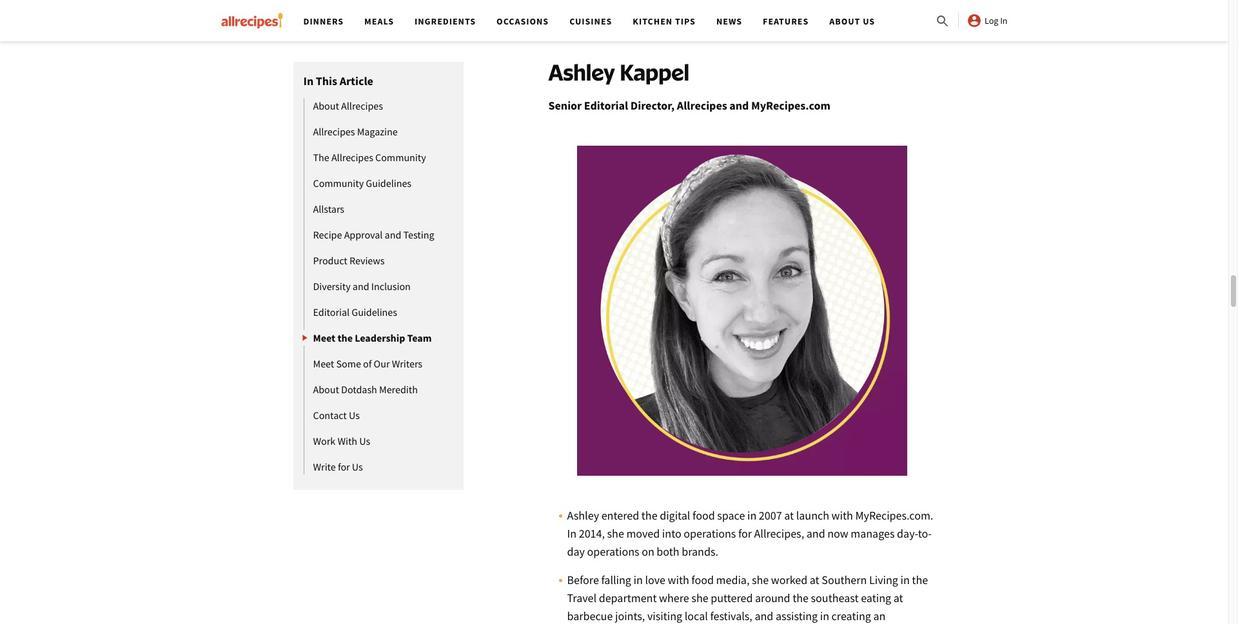 Task type: vqa. For each thing, say whether or not it's contained in the screenshot.
the 'Recipe Approval and Testing' 'link'
yes



Task type: locate. For each thing, give the bounding box(es) containing it.
with
[[832, 508, 853, 523], [668, 573, 689, 587]]

editorial down ashley kappel
[[584, 98, 628, 113]]

occasions link
[[497, 15, 549, 27]]

the allrecipes community
[[313, 151, 426, 164]]

1 vertical spatial about
[[313, 99, 339, 112]]

2014,
[[579, 526, 605, 541]]

editorial
[[584, 98, 628, 113], [313, 306, 350, 319]]

community guidelines
[[313, 177, 411, 190]]

1 vertical spatial for
[[738, 526, 752, 541]]

the up moved
[[642, 508, 658, 523]]

0 horizontal spatial for
[[338, 460, 350, 473]]

allrecipes
[[677, 98, 727, 113], [341, 99, 383, 112], [313, 125, 355, 138], [331, 151, 373, 164]]

now
[[828, 526, 848, 541]]

and left testing
[[385, 228, 401, 241]]

some
[[336, 357, 361, 370]]

1 horizontal spatial operations
[[684, 526, 736, 541]]

allrecipes,
[[754, 526, 804, 541]]

1 vertical spatial with
[[668, 573, 689, 587]]

0 horizontal spatial editorial
[[313, 306, 350, 319]]

guidelines up meet the leadership team
[[352, 306, 397, 319]]

0 horizontal spatial she
[[607, 526, 624, 541]]

reviews
[[349, 254, 385, 267]]

0 horizontal spatial in
[[303, 74, 314, 88]]

0 vertical spatial editorial
[[584, 98, 628, 113]]

leadership
[[355, 331, 405, 344]]

navigation
[[293, 0, 935, 41]]

kitchen
[[633, 15, 673, 27]]

1 horizontal spatial for
[[738, 526, 752, 541]]

work with us link
[[304, 433, 370, 449]]

meet left some
[[313, 357, 334, 370]]

with up where
[[668, 573, 689, 587]]

1 vertical spatial community
[[313, 177, 364, 190]]

guidelines down the allrecipes community
[[366, 177, 411, 190]]

2 horizontal spatial in
[[1000, 15, 1008, 26]]

diversity and inclusion
[[313, 280, 411, 293]]

before
[[567, 573, 599, 587]]

this
[[316, 74, 337, 88]]

0 vertical spatial in
[[1000, 15, 1008, 26]]

joints,
[[615, 609, 645, 624]]

search image
[[935, 13, 951, 29]]

kappel
[[620, 58, 689, 86]]

0 vertical spatial meet
[[313, 331, 335, 344]]

0 horizontal spatial operations
[[587, 544, 639, 559]]

1 horizontal spatial in
[[567, 526, 577, 541]]

0 vertical spatial about
[[829, 15, 861, 27]]

0 horizontal spatial community
[[313, 177, 364, 190]]

in down southeast
[[820, 609, 829, 624]]

features
[[763, 15, 809, 27]]

with
[[338, 435, 357, 448]]

in
[[747, 508, 757, 523], [634, 573, 643, 587], [901, 573, 910, 587], [820, 609, 829, 624]]

in left love
[[634, 573, 643, 587]]

1 vertical spatial ashley
[[567, 508, 599, 523]]

0 vertical spatial for
[[338, 460, 350, 473]]

ashley inside ashley entered the digital food space in 2007 at launch with myrecipes.com. in 2014, she moved into operations for allrecipes, and now manages day-to- day operations on both brands.
[[567, 508, 599, 523]]

1 vertical spatial editorial
[[313, 306, 350, 319]]

about us
[[829, 15, 875, 27]]

recipe
[[313, 228, 342, 241]]

local
[[685, 609, 708, 624]]

food left space
[[693, 508, 715, 523]]

0 vertical spatial community
[[375, 151, 426, 164]]

work with us
[[313, 435, 370, 448]]

love
[[645, 573, 665, 587]]

for right write at the bottom of page
[[338, 460, 350, 473]]

and down launch at the bottom of the page
[[807, 526, 825, 541]]

news
[[716, 15, 742, 27]]

for down space
[[738, 526, 752, 541]]

allrecipes down article
[[341, 99, 383, 112]]

ashley kappel
[[548, 58, 689, 86]]

0 vertical spatial ashley
[[548, 58, 615, 86]]

about allrecipes
[[313, 99, 383, 112]]

ashley up 2014,
[[567, 508, 599, 523]]

media,
[[716, 573, 750, 587]]

editorial down diversity
[[313, 306, 350, 319]]

space
[[717, 508, 745, 523]]

in right log
[[1000, 15, 1008, 26]]

she down the entered
[[607, 526, 624, 541]]

she up around
[[752, 573, 769, 587]]

community up the allstars
[[313, 177, 364, 190]]

2 vertical spatial in
[[567, 526, 577, 541]]

for inside ashley entered the digital food space in 2007 at launch with myrecipes.com. in 2014, she moved into operations for allrecipes, and now manages day-to- day operations on both brands.
[[738, 526, 752, 541]]

southeast
[[811, 591, 859, 606]]

contact
[[313, 409, 347, 422]]

meet right play_arrow image
[[313, 331, 335, 344]]

in this article
[[303, 74, 373, 88]]

account image
[[967, 13, 982, 28]]

ashley for ashley entered the digital food space in 2007 at launch with myrecipes.com. in 2014, she moved into operations for allrecipes, and now manages day-to- day operations on both brands.
[[567, 508, 599, 523]]

2 horizontal spatial at
[[894, 591, 903, 606]]

at
[[784, 508, 794, 523], [810, 573, 819, 587], [894, 591, 903, 606]]

for inside write for us 'link'
[[338, 460, 350, 473]]

1 vertical spatial at
[[810, 573, 819, 587]]

about for about us
[[829, 15, 861, 27]]

the
[[313, 151, 329, 164]]

navigation containing dinners
[[293, 0, 935, 41]]

guidelines for editorial guidelines
[[352, 306, 397, 319]]

contact us link
[[304, 408, 360, 423]]

for
[[338, 460, 350, 473], [738, 526, 752, 541]]

0 horizontal spatial at
[[784, 508, 794, 523]]

home image
[[221, 13, 283, 28]]

meredith
[[379, 383, 418, 396]]

food inside before falling in love with food media, she worked at southern living in the travel department where she puttered around the southeast eating at barbecue joints, visiting local festivals, and assisting in creating
[[692, 573, 714, 587]]

at right 2007
[[784, 508, 794, 523]]

1 horizontal spatial community
[[375, 151, 426, 164]]

and down around
[[755, 609, 773, 624]]

1 horizontal spatial editorial
[[584, 98, 628, 113]]

1 vertical spatial meet
[[313, 357, 334, 370]]

2 vertical spatial she
[[692, 591, 708, 606]]

0 vertical spatial guidelines
[[366, 177, 411, 190]]

in inside ashley entered the digital food space in 2007 at launch with myrecipes.com. in 2014, she moved into operations for allrecipes, and now manages day-to- day operations on both brands.
[[747, 508, 757, 523]]

operations up brands.
[[684, 526, 736, 541]]

0 vertical spatial operations
[[684, 526, 736, 541]]

community
[[375, 151, 426, 164], [313, 177, 364, 190]]

the allrecipes community link
[[304, 150, 426, 165]]

she
[[607, 526, 624, 541], [752, 573, 769, 587], [692, 591, 708, 606]]

play_arrow image
[[299, 330, 309, 346]]

the inside ashley entered the digital food space in 2007 at launch with myrecipes.com. in 2014, she moved into operations for allrecipes, and now manages day-to- day operations on both brands.
[[642, 508, 658, 523]]

about dotdash meredith link
[[304, 382, 418, 397]]

occasions
[[497, 15, 549, 27]]

us
[[863, 15, 875, 27], [349, 409, 360, 422], [359, 435, 370, 448], [352, 460, 363, 473]]

community down magazine
[[375, 151, 426, 164]]

0 horizontal spatial with
[[668, 573, 689, 587]]

about allrecipes link
[[304, 98, 383, 113]]

0 vertical spatial at
[[784, 508, 794, 523]]

0 vertical spatial she
[[607, 526, 624, 541]]

food down brands.
[[692, 573, 714, 587]]

1 vertical spatial she
[[752, 573, 769, 587]]

1 horizontal spatial with
[[832, 508, 853, 523]]

1 vertical spatial in
[[303, 74, 314, 88]]

at right eating
[[894, 591, 903, 606]]

0 vertical spatial with
[[832, 508, 853, 523]]

operations down 2014,
[[587, 544, 639, 559]]

in left 2007
[[747, 508, 757, 523]]

about down the this
[[313, 99, 339, 112]]

she up local
[[692, 591, 708, 606]]

the
[[338, 331, 353, 344], [642, 508, 658, 523], [912, 573, 928, 587], [793, 591, 809, 606]]

about up contact
[[313, 383, 339, 396]]

meet
[[313, 331, 335, 344], [313, 357, 334, 370]]

the right living
[[912, 573, 928, 587]]

allrecipes magazine link
[[304, 124, 398, 139]]

write for us
[[313, 460, 363, 473]]

the up assisting
[[793, 591, 809, 606]]

2 vertical spatial about
[[313, 383, 339, 396]]

editorial guidelines
[[313, 306, 397, 319]]

at right "worked"
[[810, 573, 819, 587]]

worked
[[771, 573, 808, 587]]

about right features
[[829, 15, 861, 27]]

ashley for ashley kappel
[[548, 58, 615, 86]]

0 vertical spatial food
[[693, 508, 715, 523]]

on
[[642, 544, 654, 559]]

approval
[[344, 228, 383, 241]]

meet the leadership team
[[313, 331, 432, 344]]

1 horizontal spatial at
[[810, 573, 819, 587]]

kitchen tips link
[[633, 15, 696, 27]]

guidelines inside 'link'
[[352, 306, 397, 319]]

ashley up senior
[[548, 58, 615, 86]]

living
[[869, 573, 898, 587]]

2 meet from the top
[[313, 357, 334, 370]]

1 vertical spatial food
[[692, 573, 714, 587]]

in up day
[[567, 526, 577, 541]]

guidelines for community guidelines
[[366, 177, 411, 190]]

dinners link
[[303, 15, 344, 27]]

1 vertical spatial guidelines
[[352, 306, 397, 319]]

meet some of our writers
[[313, 357, 422, 370]]

about for about dotdash meredith
[[313, 383, 339, 396]]

food
[[693, 508, 715, 523], [692, 573, 714, 587]]

log in
[[985, 15, 1008, 26]]

and
[[730, 98, 749, 113], [385, 228, 401, 241], [353, 280, 369, 293], [807, 526, 825, 541], [755, 609, 773, 624]]

with up "now"
[[832, 508, 853, 523]]

in left the this
[[303, 74, 314, 88]]

1 meet from the top
[[313, 331, 335, 344]]



Task type: describe. For each thing, give the bounding box(es) containing it.
entered
[[601, 508, 639, 523]]

at inside ashley entered the digital food space in 2007 at launch with myrecipes.com. in 2014, she moved into operations for allrecipes, and now manages day-to- day operations on both brands.
[[784, 508, 794, 523]]

1 vertical spatial operations
[[587, 544, 639, 559]]

meals
[[364, 15, 394, 27]]

testing
[[403, 228, 434, 241]]

dotdash
[[341, 383, 377, 396]]

ingredients link
[[415, 15, 476, 27]]

myrecipes.com.
[[855, 508, 933, 523]]

where
[[659, 591, 689, 606]]

festivals,
[[710, 609, 752, 624]]

about for about allrecipes
[[313, 99, 339, 112]]

allrecipes down the about allrecipes link
[[313, 125, 355, 138]]

and inside before falling in love with food media, she worked at southern living in the travel department where she puttered around the southeast eating at barbecue joints, visiting local festivals, and assisting in creating
[[755, 609, 773, 624]]

director,
[[631, 98, 675, 113]]

about dotdash meredith
[[313, 383, 418, 396]]

meet the leadership team link
[[299, 330, 432, 346]]

about us link
[[829, 15, 875, 27]]

magazine
[[357, 125, 398, 138]]

us inside 'link'
[[352, 460, 363, 473]]

allstars
[[313, 202, 344, 215]]

allstars link
[[304, 201, 344, 217]]

travel
[[567, 591, 597, 606]]

log in link
[[967, 13, 1008, 28]]

diversity
[[313, 280, 351, 293]]

editorial guidelines link
[[304, 304, 397, 320]]

meet for meet some of our writers
[[313, 357, 334, 370]]

digital
[[660, 508, 690, 523]]

1 horizontal spatial she
[[692, 591, 708, 606]]

kitchen tips
[[633, 15, 696, 27]]

into
[[662, 526, 681, 541]]

team
[[407, 331, 432, 344]]

southern
[[822, 573, 867, 587]]

allrecipes magazine
[[313, 125, 398, 138]]

myrecipes.com
[[751, 98, 830, 113]]

ashley kappel image
[[577, 146, 907, 476]]

allrecipes right director,
[[677, 98, 727, 113]]

diversity and inclusion link
[[304, 279, 411, 294]]

meet for meet the leadership team
[[313, 331, 335, 344]]

product reviews
[[313, 254, 385, 267]]

manages
[[851, 526, 895, 541]]

and up editorial guidelines
[[353, 280, 369, 293]]

cuisines
[[570, 15, 612, 27]]

work
[[313, 435, 335, 448]]

writers
[[392, 357, 422, 370]]

visiting
[[647, 609, 682, 624]]

tips
[[675, 15, 696, 27]]

ashley entered the digital food space in 2007 at launch with myrecipes.com. in 2014, she moved into operations for allrecipes, and now manages day-to- day operations on both brands.
[[567, 508, 933, 559]]

with inside ashley entered the digital food space in 2007 at launch with myrecipes.com. in 2014, she moved into operations for allrecipes, and now manages day-to- day operations on both brands.
[[832, 508, 853, 523]]

with inside before falling in love with food media, she worked at southern living in the travel department where she puttered around the southeast eating at barbecue joints, visiting local festivals, and assisting in creating
[[668, 573, 689, 587]]

of
[[363, 357, 372, 370]]

assisting
[[776, 609, 818, 624]]

article
[[340, 74, 373, 88]]

our
[[374, 357, 390, 370]]

in right living
[[901, 573, 910, 587]]

cuisines link
[[570, 15, 612, 27]]

and left myrecipes.com
[[730, 98, 749, 113]]

in inside ashley entered the digital food space in 2007 at launch with myrecipes.com. in 2014, she moved into operations for allrecipes, and now manages day-to- day operations on both brands.
[[567, 526, 577, 541]]

2 horizontal spatial she
[[752, 573, 769, 587]]

day-
[[897, 526, 918, 541]]

barbecue
[[567, 609, 613, 624]]

editorial inside 'link'
[[313, 306, 350, 319]]

contact us
[[313, 409, 360, 422]]

product
[[313, 254, 347, 267]]

before falling in love with food media, she worked at southern living in the travel department where she puttered around the southeast eating at barbecue joints, visiting local festivals, and assisting in creating 
[[567, 573, 928, 624]]

community guidelines link
[[304, 175, 411, 191]]

ingredients
[[415, 15, 476, 27]]

log
[[985, 15, 999, 26]]

meet some of our writers link
[[304, 356, 422, 371]]

product reviews link
[[304, 253, 385, 268]]

dinners
[[303, 15, 344, 27]]

she inside ashley entered the digital food space in 2007 at launch with myrecipes.com. in 2014, she moved into operations for allrecipes, and now manages day-to- day operations on both brands.
[[607, 526, 624, 541]]

2 vertical spatial at
[[894, 591, 903, 606]]

recipe approval and testing
[[313, 228, 434, 241]]

and inside ashley entered the digital food space in 2007 at launch with myrecipes.com. in 2014, she moved into operations for allrecipes, and now manages day-to- day operations on both brands.
[[807, 526, 825, 541]]

both
[[657, 544, 679, 559]]

launch
[[796, 508, 829, 523]]

falling
[[601, 573, 631, 587]]

allrecipes down allrecipes magazine link at the top of page
[[331, 151, 373, 164]]

news link
[[716, 15, 742, 27]]

eating
[[861, 591, 891, 606]]

recipe approval and testing link
[[304, 227, 434, 242]]

to-
[[918, 526, 932, 541]]

inclusion
[[371, 280, 411, 293]]

in inside log in link
[[1000, 15, 1008, 26]]

write for us link
[[304, 459, 363, 475]]

meals link
[[364, 15, 394, 27]]

the up some
[[338, 331, 353, 344]]

brands.
[[682, 544, 718, 559]]

food inside ashley entered the digital food space in 2007 at launch with myrecipes.com. in 2014, she moved into operations for allrecipes, and now manages day-to- day operations on both brands.
[[693, 508, 715, 523]]

2007
[[759, 508, 782, 523]]

senior editorial director, allrecipes and myrecipes.com
[[548, 98, 830, 113]]

features link
[[763, 15, 809, 27]]

creating
[[832, 609, 871, 624]]



